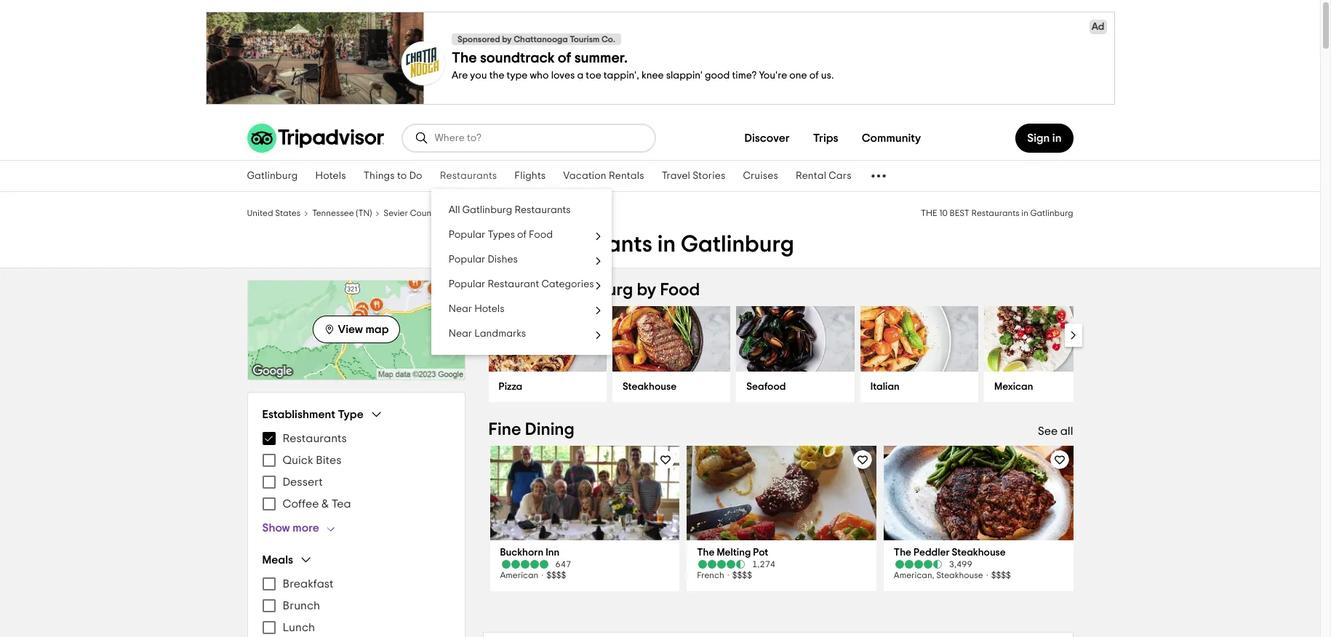 Task type: describe. For each thing, give the bounding box(es) containing it.
american, steakhouse
[[894, 571, 983, 580]]

search image
[[414, 131, 429, 146]]

mexican
[[995, 382, 1033, 392]]

647 link
[[500, 560, 670, 570]]

melting
[[717, 548, 751, 558]]

restaurants in gatlinburg
[[526, 233, 794, 256]]

1 horizontal spatial in
[[1022, 209, 1029, 218]]

county
[[410, 209, 439, 218]]

the peddler steakhouse link
[[894, 546, 1063, 560]]

things to do link
[[355, 161, 431, 191]]

fine
[[489, 421, 521, 439]]

breakfast
[[283, 578, 334, 590]]

american
[[500, 571, 539, 580]]

map
[[366, 324, 389, 335]]

popular types of food
[[449, 230, 553, 240]]

the for the melting pot
[[697, 548, 715, 558]]

tea
[[332, 498, 351, 510]]

community
[[862, 132, 921, 144]]

establishment type
[[262, 409, 364, 420]]

cruises
[[743, 171, 778, 181]]

steakhouse link
[[613, 372, 731, 402]]

things
[[364, 171, 395, 181]]

1,274
[[752, 560, 776, 569]]

popular restaurant categories button
[[431, 272, 612, 297]]

browse gatlinburg by food
[[489, 282, 700, 299]]

3,499
[[949, 560, 973, 569]]

browse
[[489, 282, 544, 299]]

meals
[[262, 554, 293, 566]]

view map
[[338, 324, 389, 335]]

flights
[[515, 171, 546, 181]]

sign in
[[1028, 132, 1062, 144]]

group containing meals
[[262, 553, 450, 637]]

sevier county link
[[384, 207, 439, 218]]

vacation rentals
[[563, 171, 644, 181]]

sign
[[1028, 132, 1050, 144]]

flights link
[[506, 161, 555, 191]]

4.5 of 5 bubbles. 1,274 reviews element
[[697, 560, 866, 570]]

seafood link
[[737, 372, 855, 402]]

united
[[247, 209, 273, 218]]

buckhorn
[[500, 548, 544, 558]]

vacation rentals link
[[555, 161, 653, 191]]

restaurants inside "all gatlinburg restaurants" "link"
[[515, 205, 571, 215]]

near landmarks button
[[431, 322, 612, 346]]

popular dishes button
[[431, 247, 612, 272]]

dessert
[[283, 477, 323, 488]]

0 vertical spatial steakhouse
[[623, 382, 677, 392]]

3,499 link
[[894, 560, 1063, 570]]

near hotels button
[[431, 297, 612, 322]]

Search search field
[[435, 132, 643, 145]]

do
[[409, 171, 423, 181]]

trips button
[[802, 124, 850, 153]]

stories
[[693, 171, 726, 181]]

tennessee (tn) link
[[312, 207, 372, 218]]

travel stories link
[[653, 161, 734, 191]]

discover button
[[733, 124, 802, 153]]

categories
[[542, 279, 594, 290]]

dining
[[525, 421, 575, 439]]

italian
[[871, 382, 900, 392]]

(tn)
[[356, 209, 372, 218]]

5.0 of 5 bubbles. 647 reviews element
[[500, 560, 670, 570]]

lunch
[[283, 622, 315, 634]]

sevier
[[384, 209, 408, 218]]

0 vertical spatial hotels
[[315, 171, 346, 181]]

restaurants right best
[[972, 209, 1020, 218]]

states
[[275, 209, 301, 218]]

french
[[697, 571, 724, 580]]

community button
[[850, 124, 933, 153]]

popular dishes
[[449, 255, 518, 265]]

rentals
[[609, 171, 644, 181]]

menu containing breakfast
[[262, 573, 450, 637]]

popular types of food button
[[431, 223, 612, 247]]

4.5 of 5 bubbles. 3,499 reviews element
[[894, 560, 1063, 570]]

the peddler steakhouse
[[894, 548, 1006, 558]]

see all
[[1038, 426, 1074, 437]]

american,
[[894, 571, 935, 580]]

the melting pot
[[697, 548, 769, 558]]

cars
[[829, 171, 852, 181]]

coffee
[[283, 498, 319, 510]]

&
[[322, 498, 329, 510]]

steakhouse inside 'link'
[[952, 548, 1006, 558]]

peddler
[[914, 548, 950, 558]]

pizza
[[499, 382, 523, 392]]

buckhorn inn
[[500, 548, 560, 558]]

travel
[[662, 171, 691, 181]]

popular restaurant categories
[[449, 279, 594, 290]]

near hotels
[[449, 304, 505, 314]]

0 horizontal spatial gatlinburg link
[[238, 161, 307, 191]]



Task type: vqa. For each thing, say whether or not it's contained in the screenshot.


Task type: locate. For each thing, give the bounding box(es) containing it.
hotels inside button
[[475, 304, 505, 314]]

2 the from the left
[[894, 548, 912, 558]]

in right best
[[1022, 209, 1029, 218]]

$$$$ down 647
[[547, 571, 566, 580]]

in
[[1053, 132, 1062, 144], [1022, 209, 1029, 218], [658, 233, 676, 256]]

in for sign in
[[1053, 132, 1062, 144]]

food for popular types of food
[[529, 230, 553, 240]]

1 vertical spatial in
[[1022, 209, 1029, 218]]

best
[[950, 209, 970, 218]]

None search field
[[403, 125, 654, 151]]

all
[[449, 205, 460, 215]]

gatlinburg inside "link"
[[462, 205, 512, 215]]

1 horizontal spatial hotels
[[475, 304, 505, 314]]

0 vertical spatial gatlinburg link
[[238, 161, 307, 191]]

see
[[1038, 426, 1058, 437]]

0 horizontal spatial the
[[697, 548, 715, 558]]

1 horizontal spatial $$$$
[[732, 571, 752, 580]]

in right sign
[[1053, 132, 1062, 144]]

0 vertical spatial menu
[[262, 428, 450, 515]]

popular for popular dishes
[[449, 255, 486, 265]]

2 horizontal spatial in
[[1053, 132, 1062, 144]]

$$$$ down melting
[[732, 571, 752, 580]]

seafood
[[747, 382, 786, 392]]

popular for popular types of food
[[449, 230, 486, 240]]

restaurants up all
[[440, 171, 497, 181]]

1 vertical spatial hotels
[[475, 304, 505, 314]]

food for browse gatlinburg by food
[[660, 282, 700, 299]]

establishment
[[262, 409, 335, 420]]

restaurants up quick bites on the left
[[283, 433, 347, 445]]

1 group from the top
[[262, 407, 450, 536]]

bites
[[316, 455, 342, 466]]

quick
[[283, 455, 313, 466]]

1 $$$$ from the left
[[547, 571, 566, 580]]

landmarks
[[475, 329, 526, 339]]

vacation
[[563, 171, 607, 181]]

popular down all
[[449, 230, 486, 240]]

restaurants inside menu
[[283, 433, 347, 445]]

steakhouse
[[623, 382, 677, 392], [952, 548, 1006, 558], [937, 571, 983, 580]]

restaurants inside restaurants link
[[440, 171, 497, 181]]

tennessee
[[312, 209, 354, 218]]

near for near hotels
[[449, 304, 472, 314]]

647
[[556, 560, 571, 569]]

to
[[397, 171, 407, 181]]

view map button
[[312, 316, 400, 343]]

2 menu from the top
[[262, 573, 450, 637]]

restaurants down 'vacation'
[[550, 209, 598, 218]]

2 near from the top
[[449, 329, 472, 339]]

2 vertical spatial steakhouse
[[937, 571, 983, 580]]

tripadvisor image
[[247, 124, 384, 153]]

tennessee (tn)
[[312, 209, 372, 218]]

1 horizontal spatial gatlinburg link
[[451, 207, 494, 218]]

the
[[921, 209, 938, 218]]

united states link
[[247, 207, 301, 218]]

menu
[[262, 428, 450, 515], [262, 573, 450, 637]]

gatlinburg link down restaurants link
[[451, 207, 494, 218]]

2 group from the top
[[262, 553, 450, 637]]

view
[[338, 324, 363, 335]]

pizza link
[[489, 372, 607, 402]]

3 popular from the top
[[449, 279, 486, 290]]

1 vertical spatial steakhouse
[[952, 548, 1006, 558]]

1 menu from the top
[[262, 428, 450, 515]]

1 vertical spatial group
[[262, 553, 450, 637]]

1 vertical spatial gatlinburg link
[[451, 207, 494, 218]]

group
[[262, 407, 450, 536], [262, 553, 450, 637]]

all gatlinburg restaurants
[[449, 205, 571, 215]]

1 horizontal spatial food
[[660, 282, 700, 299]]

discover
[[745, 132, 790, 144]]

0 vertical spatial advertisement region
[[0, 12, 1321, 105]]

1 near from the top
[[449, 304, 472, 314]]

gatlinburg restaurants
[[505, 209, 598, 218]]

hotels
[[315, 171, 346, 181], [475, 304, 505, 314]]

of
[[517, 230, 527, 240]]

0 horizontal spatial $$$$
[[547, 571, 566, 580]]

the melting pot link
[[697, 546, 866, 560]]

near landmarks
[[449, 329, 526, 339]]

restaurants up of
[[515, 205, 571, 215]]

1 vertical spatial menu
[[262, 573, 450, 637]]

buckhorn inn link
[[500, 546, 670, 560]]

sevier county
[[384, 209, 439, 218]]

united states
[[247, 209, 301, 218]]

1 vertical spatial advertisement region
[[483, 632, 1074, 637]]

food right by
[[660, 282, 700, 299]]

the inside 'link'
[[894, 548, 912, 558]]

2 vertical spatial popular
[[449, 279, 486, 290]]

near down near hotels
[[449, 329, 472, 339]]

$$$$ for buckhorn inn
[[547, 571, 566, 580]]

the for the peddler steakhouse
[[894, 548, 912, 558]]

$$$$ for the melting pot
[[732, 571, 752, 580]]

0 horizontal spatial food
[[529, 230, 553, 240]]

$$$$ for the peddler steakhouse
[[991, 571, 1011, 580]]

gatlinburg link
[[238, 161, 307, 191], [451, 207, 494, 218]]

1 horizontal spatial the
[[894, 548, 912, 558]]

the up french on the bottom right of page
[[697, 548, 715, 558]]

0 horizontal spatial in
[[658, 233, 676, 256]]

popular for popular restaurant categories
[[449, 279, 486, 290]]

hotels up tennessee
[[315, 171, 346, 181]]

cruises link
[[734, 161, 787, 191]]

0 vertical spatial near
[[449, 304, 472, 314]]

the
[[697, 548, 715, 558], [894, 548, 912, 558]]

fine dining
[[489, 421, 575, 439]]

all
[[1061, 426, 1074, 437]]

food right of
[[529, 230, 553, 240]]

$$$$ down the 3,499 link
[[991, 571, 1011, 580]]

pot
[[753, 548, 769, 558]]

mexican link
[[984, 372, 1103, 402]]

restaurants link
[[431, 161, 506, 191]]

group containing establishment type
[[262, 407, 450, 536]]

rental cars link
[[787, 161, 861, 191]]

1 the from the left
[[697, 548, 715, 558]]

show
[[262, 522, 290, 534]]

1,274 link
[[697, 560, 866, 570]]

dishes
[[488, 255, 518, 265]]

in for restaurants in gatlinburg
[[658, 233, 676, 256]]

type
[[338, 409, 364, 420]]

more
[[293, 522, 319, 534]]

quick bites
[[283, 455, 342, 466]]

by
[[637, 282, 657, 299]]

the 10  best restaurants in gatlinburg
[[921, 209, 1074, 218]]

1 vertical spatial near
[[449, 329, 472, 339]]

gatlinburg
[[247, 171, 298, 181], [462, 205, 512, 215], [451, 209, 494, 218], [505, 209, 548, 218], [1031, 209, 1074, 218], [681, 233, 794, 256], [548, 282, 633, 299]]

the up american,
[[894, 548, 912, 558]]

trips
[[813, 132, 839, 144]]

see all link
[[1038, 426, 1074, 437]]

popular up near hotels
[[449, 279, 486, 290]]

2 popular from the top
[[449, 255, 486, 265]]

1 popular from the top
[[449, 230, 486, 240]]

0 vertical spatial popular
[[449, 230, 486, 240]]

near for near landmarks
[[449, 329, 472, 339]]

0 vertical spatial food
[[529, 230, 553, 240]]

advertisement region
[[0, 12, 1321, 105], [483, 632, 1074, 637]]

3 $$$$ from the left
[[991, 571, 1011, 580]]

food inside button
[[529, 230, 553, 240]]

0 vertical spatial in
[[1053, 132, 1062, 144]]

show more button
[[262, 521, 343, 536]]

hotels up near landmarks
[[475, 304, 505, 314]]

near up near landmarks
[[449, 304, 472, 314]]

menu containing restaurants
[[262, 428, 450, 515]]

brunch
[[283, 600, 320, 612]]

all gatlinburg restaurants link
[[431, 198, 612, 223]]

2 horizontal spatial $$$$
[[991, 571, 1011, 580]]

0 horizontal spatial hotels
[[315, 171, 346, 181]]

things to do
[[364, 171, 423, 181]]

gatlinburg link up united states link
[[238, 161, 307, 191]]

in down travel at the top of the page
[[658, 233, 676, 256]]

rental cars
[[796, 171, 852, 181]]

travel stories
[[662, 171, 726, 181]]

10
[[940, 209, 948, 218]]

restaurant
[[488, 279, 539, 290]]

2 $$$$ from the left
[[732, 571, 752, 580]]

0 vertical spatial group
[[262, 407, 450, 536]]

restaurants up the categories
[[526, 233, 653, 256]]

sign in link
[[1016, 124, 1074, 153]]

2 vertical spatial in
[[658, 233, 676, 256]]

restaurants
[[440, 171, 497, 181], [515, 205, 571, 215], [550, 209, 598, 218], [972, 209, 1020, 218], [526, 233, 653, 256], [283, 433, 347, 445]]

1 vertical spatial popular
[[449, 255, 486, 265]]

coffee & tea
[[283, 498, 351, 510]]

popular left dishes
[[449, 255, 486, 265]]

1 vertical spatial food
[[660, 282, 700, 299]]



